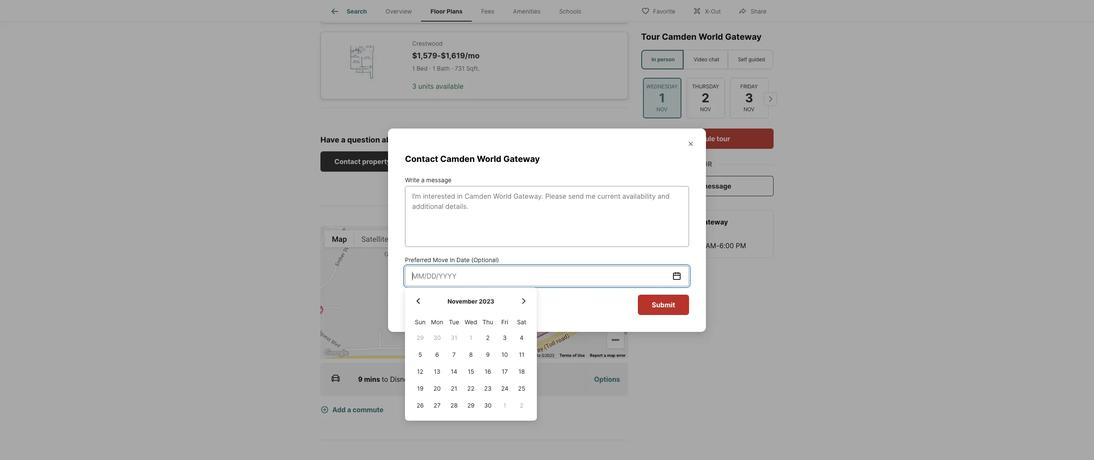 Task type: vqa. For each thing, say whether or not it's contained in the screenshot.
the message
yes



Task type: locate. For each thing, give the bounding box(es) containing it.
0 vertical spatial camden
[[663, 32, 697, 42]]

world up 5731
[[678, 218, 698, 226]]

grid inside 'contact camden world gateway' dialog
[[412, 294, 530, 414]]

9 for 9
[[486, 351, 490, 358]]

sun nov 19 2023 cell
[[412, 380, 429, 397]]

1 vertical spatial in
[[450, 256, 455, 263]]

0 vertical spatial map
[[332, 235, 347, 244]]

thursday 2 nov
[[693, 83, 720, 113]]

1 horizontal spatial in
[[652, 56, 657, 63]]

1 available from the top
[[436, 6, 464, 14]]

731
[[455, 65, 465, 72]]

submit button
[[638, 295, 690, 315]]

map
[[607, 353, 616, 358]]

0 vertical spatial available
[[436, 6, 464, 14]]

map
[[332, 235, 347, 244], [523, 353, 531, 358]]

0 horizontal spatial map
[[332, 235, 347, 244]]

send message
[[684, 182, 732, 190]]

sun nov 05 2023 cell
[[412, 346, 429, 363]]

wed nov 22 2023 cell
[[463, 380, 480, 397]]

google image
[[323, 348, 351, 359]]

1 vertical spatial gateway
[[504, 154, 540, 164]]

30
[[484, 402, 492, 409]]

world right call
[[477, 154, 502, 164]]

2 down thursday
[[702, 90, 710, 105]]

9
[[486, 351, 490, 358], [358, 375, 363, 384]]

15
[[468, 368, 474, 375]]

nov down thursday
[[701, 106, 712, 113]]

3 nov from the left
[[744, 106, 755, 113]]

call
[[446, 157, 459, 166]]

camden down plans?
[[440, 154, 475, 164]]

report a map error
[[590, 353, 626, 358]]

1 horizontal spatial world
[[678, 218, 698, 226]]

message down call
[[427, 176, 452, 183]]

map inside popup button
[[332, 235, 347, 244]]

in
[[652, 56, 657, 63], [450, 256, 455, 263]]

world up chat
[[699, 32, 724, 42]]

camden inside camden world gateway (407) 663-5731 open today: 9:00 am-6:00 pm
[[649, 218, 677, 226]]

1 vertical spatial world
[[477, 154, 502, 164]]

sat dec 02 2023 cell
[[520, 402, 524, 409]]

1 units from the top
[[419, 6, 434, 14]]

have a question about the floor plans?
[[321, 135, 463, 144]]

24
[[501, 385, 509, 392]]

6:00
[[720, 242, 735, 250]]

1 bed · 1 bath · 731 sqft.
[[412, 65, 480, 72]]

out
[[711, 7, 721, 15]]

row group containing 2
[[412, 329, 530, 414]]

0 vertical spatial 3 units available
[[412, 6, 464, 14]]

nov
[[657, 106, 668, 113], [701, 106, 712, 113], [744, 106, 755, 113]]

1 nov from the left
[[657, 106, 668, 113]]

available
[[436, 6, 464, 14], [436, 82, 464, 91]]

disney
[[390, 375, 412, 384]]

mon nov 20 2023 cell
[[429, 380, 446, 397]]

units right overview
[[419, 6, 434, 14]]

thu nov 02 2023 cell
[[480, 329, 497, 346]]

9 inside cell
[[486, 351, 490, 358]]

in left person
[[652, 56, 657, 63]]

4 row from the top
[[412, 363, 530, 380]]

gateway for contact camden world gateway
[[504, 154, 540, 164]]

1 vertical spatial units
[[419, 82, 434, 91]]

november 2023
[[448, 298, 495, 305]]

options button
[[586, 364, 629, 395]]

thursday
[[693, 83, 720, 90]]

1 vertical spatial 9
[[358, 375, 363, 384]]

0 vertical spatial gateway
[[726, 32, 762, 42]]

units
[[419, 6, 434, 14], [419, 82, 434, 91]]

2 horizontal spatial nov
[[744, 106, 755, 113]]

tab list
[[321, 0, 598, 22]]

search link
[[330, 6, 367, 16]]

tue nov 14 2023 cell
[[446, 363, 463, 380]]

3 inside "cell"
[[503, 334, 507, 341]]

schedule tour button
[[642, 129, 774, 149]]

menu bar
[[325, 231, 396, 248]]

contact inside 'contact camden world gateway' dialog
[[405, 154, 439, 164]]

a for map
[[604, 353, 606, 358]]

1 horizontal spatial contact
[[405, 154, 439, 164]]

options
[[594, 375, 620, 384]]

wednesday
[[647, 83, 678, 90]]

0 horizontal spatial ·
[[430, 65, 431, 72]]

row containing 2
[[412, 329, 530, 346]]

write
[[405, 176, 420, 183]]

0 vertical spatial units
[[419, 6, 434, 14]]

· right "bed" on the left top of page
[[430, 65, 431, 72]]

1 horizontal spatial 2
[[520, 402, 524, 409]]

1 horizontal spatial message
[[702, 182, 732, 190]]

1 horizontal spatial 9
[[486, 351, 490, 358]]

2 horizontal spatial 2
[[702, 90, 710, 105]]

5 row from the top
[[412, 380, 530, 397]]

november
[[448, 298, 478, 305]]

3 units available up crestwood
[[412, 6, 464, 14]]

message
[[427, 176, 452, 183], [702, 182, 732, 190]]

grid
[[412, 294, 530, 414]]

1 horizontal spatial nov
[[701, 106, 712, 113]]

I'm interested in Camden World Gateway. Please send me current availability and additional details. text field
[[412, 191, 682, 242]]

3 units available inside 'button'
[[412, 6, 464, 14]]

gateway inside camden world gateway (407) 663-5731 open today: 9:00 am-6:00 pm
[[699, 218, 729, 226]]

crestwood $1,579-$1,619/mo
[[412, 40, 480, 60]]

next image
[[764, 92, 778, 106]]

14
[[451, 368, 458, 375]]

row containing 26
[[412, 397, 530, 414]]

a right have
[[341, 135, 346, 144]]

1 vertical spatial available
[[436, 82, 464, 91]]

tue nov 07 2023 cell
[[446, 346, 463, 363]]

tour
[[717, 135, 731, 143]]

sat nov 04 2023 cell
[[514, 329, 530, 346]]

1 inside wednesday 1 nov
[[660, 90, 666, 105]]

26
[[417, 402, 424, 409]]

share
[[751, 7, 767, 15]]

2
[[702, 90, 710, 105], [486, 334, 490, 341], [520, 402, 524, 409]]

1 · from the left
[[430, 65, 431, 72]]

camden up (407)
[[649, 218, 677, 226]]

nov inside thursday 2 nov
[[701, 106, 712, 113]]

nov down friday
[[744, 106, 755, 113]]

favorite button
[[634, 2, 683, 19]]

in person
[[652, 56, 675, 63]]

wed nov 08 2023 cell
[[463, 346, 480, 363]]

a inside 'button'
[[347, 406, 351, 414]]

grid containing november 2023
[[412, 294, 530, 414]]

tab list containing search
[[321, 0, 598, 22]]

in left date at the bottom of the page
[[450, 256, 455, 263]]

list box
[[642, 50, 774, 69]]

sun nov 12 2023 cell
[[412, 363, 429, 380]]

contact property button
[[321, 152, 405, 172]]

add a commute button
[[321, 400, 397, 420]]

mon nov 13 2023 cell
[[429, 363, 446, 380]]

3 right overview
[[412, 6, 417, 14]]

0 horizontal spatial in
[[450, 256, 455, 263]]

3 down fri
[[503, 334, 507, 341]]

orlando,
[[436, 375, 463, 384]]

2 row from the top
[[412, 329, 530, 346]]

map region
[[310, 147, 635, 363]]

sat nov 11 2023 cell
[[514, 346, 530, 363]]

0 horizontal spatial nov
[[657, 106, 668, 113]]

0 vertical spatial 9
[[486, 351, 490, 358]]

the
[[405, 135, 418, 144]]

2 for sat dec 02 2023 cell
[[520, 402, 524, 409]]

6 row from the top
[[412, 397, 530, 414]]

thu
[[483, 319, 494, 326]]

2 available from the top
[[436, 82, 464, 91]]

10
[[502, 351, 508, 358]]

tue
[[449, 319, 459, 326]]

0 horizontal spatial message
[[427, 176, 452, 183]]

2 for thu nov 02 2023 cell
[[486, 334, 490, 341]]

contact down question in the left of the page
[[335, 157, 361, 166]]

9 left mins
[[358, 375, 363, 384]]

3 inside friday 3 nov
[[746, 90, 754, 105]]

to
[[382, 375, 388, 384]]

1 vertical spatial camden
[[440, 154, 475, 164]]

2 horizontal spatial world
[[699, 32, 724, 42]]

2 vertical spatial world
[[678, 218, 698, 226]]

· left 731
[[452, 65, 453, 72]]

12
[[417, 368, 424, 375]]

about
[[382, 135, 404, 144]]

9 down thu nov 02 2023 cell
[[486, 351, 490, 358]]

sun
[[415, 319, 426, 326]]

11
[[519, 351, 525, 358]]

map left "data"
[[523, 353, 531, 358]]

a right write at the top left of the page
[[422, 176, 425, 183]]

1 horizontal spatial map
[[523, 353, 531, 358]]

2 down the sat nov 25 2023 cell
[[520, 402, 524, 409]]

17
[[502, 368, 508, 375]]

submit
[[652, 301, 676, 309]]

3 units available
[[412, 6, 464, 14], [412, 82, 464, 91]]

a inside dialog
[[422, 176, 425, 183]]

bath
[[437, 65, 450, 72]]

2 down thu
[[486, 334, 490, 341]]

0 horizontal spatial 2
[[486, 334, 490, 341]]

gateway
[[726, 32, 762, 42], [504, 154, 540, 164], [699, 218, 729, 226]]

commute
[[353, 406, 384, 414]]

2023
[[479, 298, 495, 305]]

nov inside wednesday 1 nov
[[657, 106, 668, 113]]

map left the satellite popup button on the bottom left of the page
[[332, 235, 347, 244]]

world inside dialog
[[477, 154, 502, 164]]

wed nov 29 2023 cell
[[463, 397, 480, 414]]

3 units available down the bath
[[412, 82, 464, 91]]

3 down friday
[[746, 90, 754, 105]]

2 vertical spatial camden
[[649, 218, 677, 226]]

fri nov 24 2023 cell
[[497, 380, 514, 397]]

video
[[694, 56, 708, 63]]

0 vertical spatial 2
[[702, 90, 710, 105]]

1 vertical spatial 3 units available
[[412, 82, 464, 91]]

0 horizontal spatial world
[[477, 154, 502, 164]]

contact down floor at top left
[[405, 154, 439, 164]]

21
[[451, 385, 457, 392]]

$1,619/mo
[[441, 51, 480, 60]]

5
[[419, 351, 422, 358]]

1 row from the top
[[412, 319, 530, 329]]

1 down wednesday on the top
[[660, 90, 666, 105]]

camden inside dialog
[[440, 154, 475, 164]]

(407)
[[649, 230, 668, 238]]

error
[[617, 353, 626, 358]]

1 3 units available from the top
[[412, 6, 464, 14]]

row containing 5
[[412, 346, 530, 363]]

sat nov 25 2023 cell
[[514, 380, 530, 397]]

units down "bed" on the left top of page
[[419, 82, 434, 91]]

camden world gateway (407) 663-5731 open today: 9:00 am-6:00 pm
[[649, 218, 747, 250]]

0 horizontal spatial 9
[[358, 375, 363, 384]]

sat
[[517, 319, 527, 326]]

19
[[417, 385, 424, 392]]

row group
[[412, 329, 530, 414]]

25
[[518, 385, 526, 392]]

terms of use link
[[560, 353, 585, 358]]

0 horizontal spatial contact
[[335, 157, 361, 166]]

2 nov from the left
[[701, 106, 712, 113]]

1 down the fri nov 24 2023 cell
[[504, 402, 506, 409]]

gateway inside dialog
[[504, 154, 540, 164]]

amenities
[[513, 8, 541, 15]]

row group inside 'contact camden world gateway' dialog
[[412, 329, 530, 414]]

1 horizontal spatial ·
[[452, 65, 453, 72]]

0 vertical spatial world
[[699, 32, 724, 42]]

1
[[412, 65, 415, 72], [433, 65, 436, 72], [660, 90, 666, 105], [504, 402, 506, 409]]

1 vertical spatial 2
[[486, 334, 490, 341]]

2 vertical spatial gateway
[[699, 218, 729, 226]]

2 vertical spatial 2
[[520, 402, 524, 409]]

contact
[[405, 154, 439, 164], [335, 157, 361, 166]]

contact camden world gateway dialog
[[388, 128, 706, 421]]

a left map
[[604, 353, 606, 358]]

22
[[468, 385, 475, 392]]

units inside 'button'
[[419, 6, 434, 14]]

world for contact camden world gateway
[[477, 154, 502, 164]]

favorite
[[653, 7, 676, 15]]

row
[[412, 319, 530, 329], [412, 329, 530, 346], [412, 346, 530, 363], [412, 363, 530, 380], [412, 380, 530, 397], [412, 397, 530, 414]]

contact inside contact property button
[[335, 157, 361, 166]]

a right add
[[347, 406, 351, 414]]

3 inside 'button'
[[412, 6, 417, 14]]

3 row from the top
[[412, 346, 530, 363]]

1 vertical spatial map
[[523, 353, 531, 358]]

camden up person
[[663, 32, 697, 42]]

row containing 19
[[412, 380, 530, 397]]

2 inside cell
[[486, 334, 490, 341]]

nov down wednesday on the top
[[657, 106, 668, 113]]

tue nov 28 2023 cell
[[446, 397, 463, 414]]

a
[[341, 135, 346, 144], [422, 176, 425, 183], [604, 353, 606, 358], [347, 406, 351, 414]]

message down 'or'
[[702, 182, 732, 190]]

world,
[[414, 375, 434, 384]]

nov inside friday 3 nov
[[744, 106, 755, 113]]



Task type: describe. For each thing, give the bounding box(es) containing it.
world inside camden world gateway (407) 663-5731 open today: 9:00 am-6:00 pm
[[678, 218, 698, 226]]

chat
[[710, 56, 720, 63]]

fri
[[502, 319, 509, 326]]

data
[[532, 353, 541, 358]]

28
[[451, 402, 458, 409]]

crestwood image
[[335, 46, 392, 85]]

tue nov 21 2023 cell
[[446, 380, 463, 397]]

available inside 'button'
[[436, 6, 464, 14]]

7
[[453, 351, 456, 358]]

2 3 units available from the top
[[412, 82, 464, 91]]

20
[[434, 385, 441, 392]]

nov for 1
[[657, 106, 668, 113]]

5731
[[686, 230, 702, 238]]

map for map
[[332, 235, 347, 244]]

fri dec 01 2023 cell
[[504, 402, 506, 409]]

18
[[519, 368, 525, 375]]

send
[[684, 182, 701, 190]]

floor
[[419, 135, 437, 144]]

self guided
[[739, 56, 766, 63]]

2 inside thursday 2 nov
[[702, 90, 710, 105]]

am-
[[706, 242, 720, 250]]

a for message
[[422, 176, 425, 183]]

satellite
[[362, 235, 389, 244]]

date
[[457, 256, 470, 263]]

overview
[[386, 8, 412, 15]]

1 left "bed" on the left top of page
[[412, 65, 415, 72]]

bed
[[417, 65, 428, 72]]

satellite button
[[354, 231, 396, 248]]

3 units available button
[[321, 0, 629, 23]]

fri nov 10 2023 cell
[[497, 346, 514, 363]]

add
[[332, 406, 346, 414]]

floor plans tab
[[422, 1, 472, 22]]

1 inside 'contact camden world gateway' dialog
[[504, 402, 506, 409]]

nov for 3
[[744, 106, 755, 113]]

fees tab
[[472, 1, 504, 22]]

of
[[573, 353, 577, 358]]

29
[[468, 402, 475, 409]]

pm
[[736, 242, 747, 250]]

a for question
[[341, 135, 346, 144]]

27
[[434, 402, 441, 409]]

6
[[436, 351, 439, 358]]

23
[[484, 385, 492, 392]]

in inside 'contact camden world gateway' dialog
[[450, 256, 455, 263]]

report a map error link
[[590, 353, 626, 358]]

a for commute
[[347, 406, 351, 414]]

camden for tour
[[663, 32, 697, 42]]

world for tour camden world gateway
[[699, 32, 724, 42]]

mon nov 06 2023 cell
[[429, 346, 446, 363]]

menu bar containing map
[[325, 231, 396, 248]]

sat nov 18 2023 cell
[[514, 363, 530, 380]]

sun nov 26 2023 cell
[[412, 397, 429, 414]]

search
[[347, 8, 367, 15]]

floor
[[431, 8, 446, 15]]

move
[[433, 256, 448, 263]]

person
[[658, 56, 675, 63]]

video chat
[[694, 56, 720, 63]]

add a commute
[[332, 406, 384, 414]]

3 down $1,579-
[[412, 82, 417, 91]]

Preferred Move In Date (Optional) text field
[[412, 271, 672, 281]]

fri nov 03 2023 cell
[[497, 329, 514, 346]]

thu nov 30 2023 cell
[[480, 397, 497, 414]]

13
[[434, 368, 441, 375]]

usa
[[477, 375, 491, 384]]

tour
[[642, 32, 661, 42]]

message inside 'contact camden world gateway' dialog
[[427, 176, 452, 183]]

contact for contact property
[[335, 157, 361, 166]]

friday 3 nov
[[741, 83, 759, 113]]

row containing 12
[[412, 363, 530, 380]]

plans?
[[439, 135, 463, 144]]

x-
[[705, 7, 711, 15]]

property
[[362, 157, 391, 166]]

thu nov 23 2023 cell
[[480, 380, 497, 397]]

camden for contact
[[440, 154, 475, 164]]

map for map data ©2023
[[523, 353, 531, 358]]

contact for contact camden world gateway
[[405, 154, 439, 164]]

x-out button
[[686, 2, 729, 19]]

gateway for tour camden world gateway
[[726, 32, 762, 42]]

list box containing in person
[[642, 50, 774, 69]]

(407) 663-5731 link
[[649, 230, 702, 238]]

schools tab
[[550, 1, 591, 22]]

open
[[649, 242, 666, 250]]

share button
[[732, 2, 774, 19]]

nov for 2
[[701, 106, 712, 113]]

$1,579-
[[412, 51, 441, 60]]

fl,
[[465, 375, 475, 384]]

4
[[520, 334, 524, 341]]

8
[[469, 351, 473, 358]]

contact camden world gateway
[[405, 154, 540, 164]]

mins
[[364, 375, 380, 384]]

write a message
[[405, 176, 452, 183]]

9 mins to disney world, orlando, fl, usa
[[358, 375, 491, 384]]

0 vertical spatial in
[[652, 56, 657, 63]]

wed
[[465, 319, 477, 326]]

1 left the bath
[[433, 65, 436, 72]]

preferred move in date (optional)
[[405, 256, 499, 263]]

schools
[[559, 8, 582, 15]]

fri nov 17 2023 cell
[[497, 363, 514, 380]]

wed nov 15 2023 cell
[[463, 363, 480, 380]]

schedule tour
[[685, 135, 731, 143]]

row containing sun
[[412, 319, 530, 329]]

message inside button
[[702, 182, 732, 190]]

2 units from the top
[[419, 82, 434, 91]]

overview tab
[[376, 1, 422, 22]]

question
[[347, 135, 380, 144]]

sqft.
[[467, 65, 480, 72]]

663-
[[669, 230, 686, 238]]

have
[[321, 135, 339, 144]]

preferred
[[405, 256, 431, 263]]

16
[[485, 368, 491, 375]]

hayworth image
[[335, 0, 392, 9]]

call link
[[410, 152, 495, 172]]

terms
[[560, 353, 572, 358]]

amenities tab
[[504, 1, 550, 22]]

thu nov 09 2023 cell
[[480, 346, 497, 363]]

thu nov 16 2023 cell
[[480, 363, 497, 380]]

guided
[[749, 56, 766, 63]]

mon nov 27 2023 cell
[[429, 397, 446, 414]]

or
[[703, 160, 713, 168]]

map button
[[325, 231, 354, 248]]

friday
[[741, 83, 759, 90]]

2 · from the left
[[452, 65, 453, 72]]

call button
[[410, 152, 495, 172]]

9 for 9 mins to disney world, orlando, fl, usa
[[358, 375, 363, 384]]



